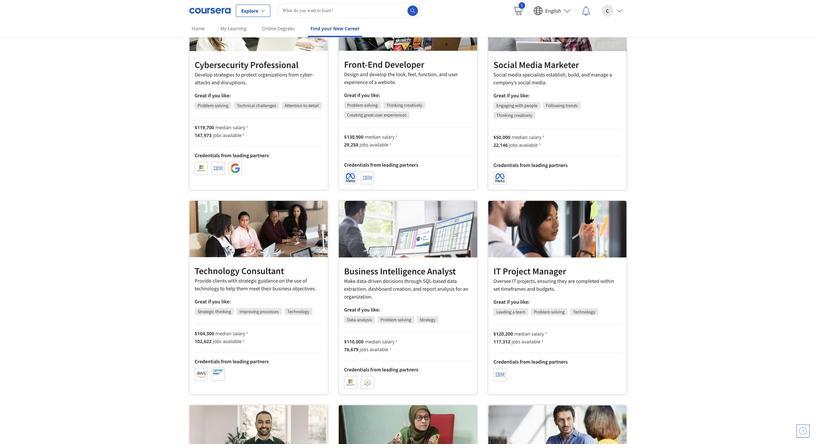 Task type: locate. For each thing, give the bounding box(es) containing it.
$50,000 median salary ¹ 22,146 jobs available ¹
[[494, 134, 545, 148]]

like: for project
[[521, 299, 530, 305]]

technology for it project manager
[[574, 309, 596, 315]]

from down "$119,700 median salary ¹ 147,973 jobs available ¹"
[[221, 152, 232, 159]]

great if you like: for cybersecurity
[[195, 92, 231, 99]]

from for it project manager
[[520, 359, 531, 365]]

you for it
[[511, 299, 520, 305]]

0 horizontal spatial with
[[228, 278, 238, 284]]

problem solving down budgets.
[[534, 309, 565, 315]]

organizations
[[258, 71, 288, 78]]

find
[[311, 25, 321, 32]]

if down experience
[[358, 92, 361, 98]]

great if you like: for social
[[494, 92, 530, 99]]

find your new career
[[311, 25, 360, 32]]

partners for media
[[549, 162, 568, 168]]

available inside $50,000 median salary ¹ 22,146 jobs available ¹
[[520, 142, 538, 148]]

1 horizontal spatial with
[[516, 103, 524, 108]]

experiences
[[384, 112, 407, 118]]

develop
[[370, 71, 387, 78]]

1 horizontal spatial thinking
[[497, 112, 514, 118]]

available for end
[[370, 142, 389, 148]]

partners for project
[[549, 359, 568, 365]]

professional
[[250, 59, 299, 71]]

you up data analysis
[[362, 307, 370, 313]]

What do you want to learn? text field
[[277, 3, 421, 18]]

0 horizontal spatial creatively
[[404, 102, 423, 108]]

on
[[279, 278, 285, 284]]

problem solving
[[347, 102, 378, 108], [198, 103, 229, 109], [534, 309, 565, 315], [381, 317, 412, 323]]

meet
[[249, 286, 260, 292]]

jobs right 76,679
[[360, 347, 369, 353]]

technology
[[195, 266, 240, 277], [288, 309, 310, 315], [574, 309, 596, 315]]

great up leading
[[494, 299, 506, 305]]

available inside $120,200 median salary ¹ 117,312 jobs available ¹
[[522, 339, 541, 345]]

credentials from leading partners for consultant
[[195, 359, 269, 365]]

credentials from leading partners down $50,000 median salary ¹ 22,146 jobs available ¹
[[494, 162, 568, 168]]

1 vertical spatial creatively
[[515, 112, 533, 118]]

great up "strategic"
[[195, 299, 207, 305]]

from down the $110,000 median salary ¹ 76,679 jobs available ¹
[[371, 367, 381, 373]]

my learning
[[221, 25, 247, 32]]

of inside front-end developer design and develop the look, feel, function, and user experience of a website.
[[369, 79, 374, 85]]

great down experience
[[344, 92, 357, 98]]

you down experience
[[362, 92, 370, 98]]

available inside "$104,300 median salary ¹ 102,622 jobs available ¹"
[[223, 339, 242, 345]]

1 vertical spatial thinking creatively
[[497, 112, 533, 118]]

great for business
[[344, 307, 357, 313]]

engaging with people
[[497, 103, 538, 108]]

leading down "$104,300 median salary ¹ 102,622 jobs available ¹"
[[233, 359, 249, 365]]

following trends
[[547, 103, 578, 108]]

analysis right data
[[357, 317, 372, 323]]

jobs inside "$104,300 median salary ¹ 102,622 jobs available ¹"
[[213, 339, 222, 345]]

business intelligence analyst make data-driven decisions through sql-based data extraction, dashboard creation, and report analysis for an organization.
[[344, 266, 469, 300]]

a down develop
[[375, 79, 377, 85]]

2 horizontal spatial a
[[610, 71, 613, 78]]

like: up data analysis
[[371, 307, 381, 313]]

analysis down data
[[438, 286, 455, 292]]

you up leading a team
[[511, 299, 520, 305]]

find your new career link
[[308, 21, 363, 37]]

degrees
[[278, 25, 295, 32]]

1 vertical spatial the
[[286, 278, 293, 284]]

problem right data analysis
[[381, 317, 397, 323]]

of down develop
[[369, 79, 374, 85]]

specialists
[[523, 71, 546, 78]]

from down $50,000 median salary ¹ 22,146 jobs available ¹
[[520, 162, 531, 168]]

with up help
[[228, 278, 238, 284]]

available right 76,679
[[370, 347, 389, 353]]

great if you like: up engaging with people
[[494, 92, 530, 99]]

it
[[494, 266, 501, 277], [513, 278, 517, 285]]

great down the 'attacks' at top left
[[195, 92, 207, 99]]

credentials from leading partners
[[195, 152, 269, 159], [344, 162, 419, 168], [494, 162, 568, 168], [195, 359, 269, 365], [494, 359, 568, 365], [344, 367, 419, 373]]

strategies
[[214, 71, 235, 78]]

1 horizontal spatial creatively
[[515, 112, 533, 118]]

from for cybersecurity professional
[[221, 152, 232, 159]]

it up oversee
[[494, 266, 501, 277]]

great if you like: for front-
[[344, 92, 381, 98]]

to left detail
[[304, 103, 308, 109]]

1 social from the top
[[494, 59, 518, 71]]

credentials from leading partners down "$119,700 median salary ¹ 147,973 jobs available ¹"
[[195, 152, 269, 159]]

guidance
[[258, 278, 278, 284]]

leading down "$119,700 median salary ¹ 147,973 jobs available ¹"
[[233, 152, 249, 159]]

like: down "website."
[[371, 92, 381, 98]]

available right 102,622 in the left of the page
[[223, 339, 242, 345]]

english
[[546, 7, 562, 14]]

1 vertical spatial thinking
[[497, 112, 514, 118]]

user
[[449, 71, 458, 78], [375, 112, 383, 118]]

sql-
[[423, 278, 433, 285]]

thinking up the experiences
[[387, 102, 403, 108]]

leading down $120,200 median salary ¹ 117,312 jobs available ¹
[[532, 359, 548, 365]]

of
[[369, 79, 374, 85], [303, 278, 307, 284]]

median right $110,000
[[365, 339, 381, 345]]

you up strategic thinking
[[212, 299, 221, 305]]

0 vertical spatial analysis
[[438, 286, 455, 292]]

1 horizontal spatial technology
[[288, 309, 310, 315]]

dashboard
[[369, 286, 392, 292]]

salary inside "$104,300 median salary ¹ 102,622 jobs available ¹"
[[233, 331, 245, 337]]

improving
[[240, 309, 259, 315]]

bookkeeper image
[[339, 406, 478, 445]]

available for intelligence
[[370, 347, 389, 353]]

like: up team
[[521, 299, 530, 305]]

from for front-end developer
[[371, 162, 381, 168]]

great for it
[[494, 299, 506, 305]]

credentials for front-
[[344, 162, 370, 168]]

like: up people
[[521, 92, 530, 99]]

thinking down engaging
[[497, 112, 514, 118]]

to
[[236, 71, 240, 78], [304, 103, 308, 109], [220, 286, 225, 292]]

jobs inside $130,900 median salary ¹ 29,258 jobs available ¹
[[360, 142, 369, 148]]

you for technology
[[212, 299, 221, 305]]

median right $119,700 at the top left
[[216, 125, 232, 131]]

technology up clients
[[195, 266, 240, 277]]

you down strategies
[[212, 92, 221, 99]]

0 vertical spatial user
[[449, 71, 458, 78]]

thinking creatively
[[387, 102, 423, 108], [497, 112, 533, 118]]

1 horizontal spatial of
[[369, 79, 374, 85]]

problem up the creating
[[347, 102, 364, 108]]

developer
[[385, 59, 425, 70]]

if up "strategic"
[[208, 299, 211, 305]]

median right $120,200
[[515, 331, 531, 337]]

available inside the $110,000 median salary ¹ 76,679 jobs available ¹
[[370, 347, 389, 353]]

salary inside the $110,000 median salary ¹ 76,679 jobs available ¹
[[382, 339, 395, 345]]

they
[[558, 278, 568, 285]]

salary for professional
[[233, 125, 245, 131]]

thinking
[[387, 102, 403, 108], [497, 112, 514, 118]]

median inside "$104,300 median salary ¹ 102,622 jobs available ¹"
[[216, 331, 232, 337]]

it up timeframes at bottom right
[[513, 278, 517, 285]]

thinking creatively down engaging with people
[[497, 112, 533, 118]]

user right function, at the top right of page
[[449, 71, 458, 78]]

and right the build,
[[582, 71, 590, 78]]

available inside $130,900 median salary ¹ 29,258 jobs available ¹
[[370, 142, 389, 148]]

with left people
[[516, 103, 524, 108]]

1 vertical spatial to
[[304, 103, 308, 109]]

a right manage
[[610, 71, 613, 78]]

challenges
[[256, 103, 277, 109]]

salary
[[233, 125, 245, 131], [382, 134, 395, 140], [529, 134, 542, 140], [233, 331, 245, 337], [532, 331, 545, 337], [382, 339, 395, 345]]

$110,000
[[344, 339, 364, 345]]

online
[[262, 25, 276, 32]]

0 horizontal spatial analysis
[[357, 317, 372, 323]]

and down through
[[413, 286, 422, 292]]

and down 'projects,'
[[527, 286, 536, 292]]

1 horizontal spatial user
[[449, 71, 458, 78]]

available inside "$119,700 median salary ¹ 147,973 jobs available ¹"
[[223, 132, 242, 139]]

median right $130,900
[[365, 134, 381, 140]]

credentials from leading partners down $130,900 median salary ¹ 29,258 jobs available ¹
[[344, 162, 419, 168]]

strategic thinking
[[198, 309, 231, 315]]

jobs inside $50,000 median salary ¹ 22,146 jobs available ¹
[[510, 142, 518, 148]]

0 vertical spatial it
[[494, 266, 501, 277]]

solving
[[365, 102, 378, 108], [215, 103, 229, 109], [552, 309, 565, 315], [398, 317, 412, 323]]

of right use on the bottom left
[[303, 278, 307, 284]]

coursera image
[[189, 5, 231, 16]]

credentials from leading partners down $120,200 median salary ¹ 117,312 jobs available ¹
[[494, 359, 568, 365]]

$110,000 median salary ¹ 76,679 jobs available ¹
[[344, 339, 398, 353]]

1 horizontal spatial the
[[388, 71, 395, 78]]

0 vertical spatial of
[[369, 79, 374, 85]]

leading
[[497, 309, 512, 315]]

jobs for front-
[[360, 142, 369, 148]]

completed
[[577, 278, 600, 285]]

0 horizontal spatial technology
[[195, 266, 240, 277]]

great up data
[[344, 307, 357, 313]]

leading down $50,000 median salary ¹ 22,146 jobs available ¹
[[532, 162, 548, 168]]

intelligence
[[380, 266, 426, 277]]

1 vertical spatial of
[[303, 278, 307, 284]]

0 horizontal spatial of
[[303, 278, 307, 284]]

explore button
[[236, 4, 271, 17]]

solving down budgets.
[[552, 309, 565, 315]]

median for project
[[515, 331, 531, 337]]

great
[[344, 92, 357, 98], [494, 92, 506, 99], [195, 92, 207, 99], [195, 299, 207, 305], [494, 299, 506, 305], [344, 307, 357, 313]]

jobs inside $120,200 median salary ¹ 117,312 jobs available ¹
[[512, 339, 521, 345]]

jobs inside the $110,000 median salary ¹ 76,679 jobs available ¹
[[360, 347, 369, 353]]

if up engaging
[[507, 92, 510, 99]]

and inside cybersecurity professional develop strategies to protect organizations from cyber- attacks and disruptions.
[[212, 79, 220, 86]]

online degrees
[[262, 25, 295, 32]]

design
[[344, 71, 359, 78]]

credentials from leading partners for project
[[494, 359, 568, 365]]

explore
[[241, 7, 259, 14]]

credentials down "29,258"
[[344, 162, 370, 168]]

c
[[607, 7, 610, 14]]

available for media
[[520, 142, 538, 148]]

0 vertical spatial the
[[388, 71, 395, 78]]

median inside $50,000 median salary ¹ 22,146 jobs available ¹
[[512, 134, 528, 140]]

jobs for business
[[360, 347, 369, 353]]

if up leading a team
[[507, 299, 510, 305]]

jobs right 22,146
[[510, 142, 518, 148]]

creatively down engaging with people
[[515, 112, 533, 118]]

salary inside "$119,700 median salary ¹ 147,973 jobs available ¹"
[[233, 125, 245, 131]]

None search field
[[277, 3, 421, 18]]

2 horizontal spatial to
[[304, 103, 308, 109]]

available right "29,258"
[[370, 142, 389, 148]]

$50,000
[[494, 134, 511, 140]]

establish,
[[547, 71, 567, 78]]

a inside front-end developer design and develop the look, feel, function, and user experience of a website.
[[375, 79, 377, 85]]

salary inside $130,900 median salary ¹ 29,258 jobs available ¹
[[382, 134, 395, 140]]

a inside social media marketer social media specialists establish, build, and manage a company's social media.
[[610, 71, 613, 78]]

0 horizontal spatial the
[[286, 278, 293, 284]]

1 horizontal spatial thinking creatively
[[497, 112, 533, 118]]

1 horizontal spatial to
[[236, 71, 240, 78]]

jobs right 117,312 at the bottom
[[512, 339, 521, 345]]

median
[[216, 125, 232, 131], [365, 134, 381, 140], [512, 134, 528, 140], [216, 331, 232, 337], [515, 331, 531, 337], [365, 339, 381, 345]]

function,
[[419, 71, 438, 78]]

great for front-
[[344, 92, 357, 98]]

median inside $120,200 median salary ¹ 117,312 jobs available ¹
[[515, 331, 531, 337]]

median for professional
[[216, 125, 232, 131]]

credentials from leading partners for intelligence
[[344, 367, 419, 373]]

to left help
[[220, 286, 225, 292]]

1 vertical spatial user
[[375, 112, 383, 118]]

leading down the $110,000 median salary ¹ 76,679 jobs available ¹
[[382, 367, 399, 373]]

creating
[[347, 112, 363, 118]]

2 social from the top
[[494, 71, 507, 78]]

partners
[[250, 152, 269, 159], [400, 162, 419, 168], [549, 162, 568, 168], [250, 359, 269, 365], [549, 359, 568, 365], [400, 367, 419, 373]]

credentials
[[195, 152, 220, 159], [344, 162, 370, 168], [494, 162, 519, 168], [195, 359, 220, 365], [494, 359, 519, 365], [344, 367, 370, 373]]

1 horizontal spatial it
[[513, 278, 517, 285]]

median inside $130,900 median salary ¹ 29,258 jobs available ¹
[[365, 134, 381, 140]]

problem solving down the creation,
[[381, 317, 412, 323]]

from left the cyber-
[[289, 71, 299, 78]]

the up "website."
[[388, 71, 395, 78]]

salary inside $50,000 median salary ¹ 22,146 jobs available ¹
[[529, 134, 542, 140]]

analyst
[[428, 266, 456, 277]]

great if you like: up data analysis
[[344, 307, 381, 313]]

0 vertical spatial to
[[236, 71, 240, 78]]

0 vertical spatial thinking
[[387, 102, 403, 108]]

1 vertical spatial a
[[375, 79, 377, 85]]

0 horizontal spatial thinking creatively
[[387, 102, 423, 108]]

$104,300 median salary ¹ 102,622 jobs available ¹
[[195, 331, 248, 345]]

leading for project
[[532, 359, 548, 365]]

the right on
[[286, 278, 293, 284]]

from inside cybersecurity professional develop strategies to protect organizations from cyber- attacks and disruptions.
[[289, 71, 299, 78]]

it project manager oversee it projects, ensuring they are completed within set timeframes and budgets.
[[494, 266, 615, 292]]

from for business intelligence analyst
[[371, 367, 381, 373]]

1 horizontal spatial a
[[513, 309, 515, 315]]

my
[[221, 25, 227, 32]]

technology down objectives.
[[288, 309, 310, 315]]

credentials down 22,146
[[494, 162, 519, 168]]

from for technology consultant
[[221, 359, 232, 365]]

median inside the $110,000 median salary ¹ 76,679 jobs available ¹
[[365, 339, 381, 345]]

new
[[333, 25, 344, 32]]

from for social media marketer
[[520, 162, 531, 168]]

salary inside $120,200 median salary ¹ 117,312 jobs available ¹
[[532, 331, 545, 337]]

salary for end
[[382, 134, 395, 140]]

0 vertical spatial social
[[494, 59, 518, 71]]

from down $130,900 median salary ¹ 29,258 jobs available ¹
[[371, 162, 381, 168]]

0 horizontal spatial thinking
[[387, 102, 403, 108]]

technology
[[195, 286, 219, 292]]

you
[[362, 92, 370, 98], [511, 92, 520, 99], [212, 92, 221, 99], [212, 299, 221, 305], [511, 299, 520, 305], [362, 307, 370, 313]]

problem
[[347, 102, 364, 108], [198, 103, 214, 109], [534, 309, 551, 315], [381, 317, 397, 323]]

and down strategies
[[212, 79, 220, 86]]

0 vertical spatial a
[[610, 71, 613, 78]]

2 vertical spatial to
[[220, 286, 225, 292]]

available for professional
[[223, 132, 242, 139]]

0 horizontal spatial a
[[375, 79, 377, 85]]

credentials from leading partners down "$104,300 median salary ¹ 102,622 jobs available ¹"
[[195, 359, 269, 365]]

0 vertical spatial creatively
[[404, 102, 423, 108]]

leading for end
[[382, 162, 399, 168]]

a left team
[[513, 309, 515, 315]]

available right 117,312 at the bottom
[[522, 339, 541, 345]]

if for cybersecurity
[[208, 92, 211, 99]]

salary for project
[[532, 331, 545, 337]]

jobs right "29,258"
[[360, 142, 369, 148]]

strategy
[[420, 317, 436, 323]]

median for end
[[365, 134, 381, 140]]

timeframes
[[502, 286, 526, 292]]

data-
[[357, 278, 368, 285]]

front-end developer design and develop the look, feel, function, and user experience of a website.
[[344, 59, 458, 85]]

social up "company's"
[[494, 71, 507, 78]]

1 link
[[508, 0, 529, 21]]

0 vertical spatial with
[[516, 103, 524, 108]]

1 vertical spatial social
[[494, 71, 507, 78]]

median inside "$119,700 median salary ¹ 147,973 jobs available ¹"
[[216, 125, 232, 131]]

median right $50,000
[[512, 134, 528, 140]]

like: up thinking
[[222, 299, 231, 305]]

social
[[494, 59, 518, 71], [494, 71, 507, 78]]

median right $104,300
[[216, 331, 232, 337]]

problem solving up $119,700 at the top left
[[198, 103, 229, 109]]

0 horizontal spatial to
[[220, 286, 225, 292]]

great if you like: down the 'attacks' at top left
[[195, 92, 231, 99]]

jobs inside "$119,700 median salary ¹ 147,973 jobs available ¹"
[[213, 132, 222, 139]]

great if you like: up leading a team
[[494, 299, 530, 305]]

available for project
[[522, 339, 541, 345]]

credentials down 117,312 at the bottom
[[494, 359, 519, 365]]

1 horizontal spatial analysis
[[438, 286, 455, 292]]

credentials down 76,679
[[344, 367, 370, 373]]

english button
[[529, 0, 576, 21]]

1 vertical spatial with
[[228, 278, 238, 284]]

like: down disruptions.
[[222, 92, 231, 99]]

jobs right 147,973
[[213, 132, 222, 139]]

credentials from leading partners for end
[[344, 162, 419, 168]]

great if you like: up strategic thinking
[[195, 299, 231, 305]]

if down the 'attacks' at top left
[[208, 92, 211, 99]]

2 horizontal spatial technology
[[574, 309, 596, 315]]

you up engaging with people
[[511, 92, 520, 99]]



Task type: describe. For each thing, give the bounding box(es) containing it.
technology for technology consultant
[[288, 309, 310, 315]]

strategic
[[239, 278, 257, 284]]

disruptions.
[[221, 79, 247, 86]]

like: for media
[[521, 92, 530, 99]]

$104,300
[[195, 331, 214, 337]]

1 vertical spatial analysis
[[357, 317, 372, 323]]

them
[[237, 286, 248, 292]]

1
[[521, 2, 524, 8]]

1 vertical spatial it
[[513, 278, 517, 285]]

front-
[[344, 59, 368, 70]]

jobs for social
[[510, 142, 518, 148]]

like: for professional
[[222, 92, 231, 99]]

cyber-
[[300, 71, 314, 78]]

technology inside technology consultant provide clients with strategic guidance on the use of technology to help them meet their business objectives.
[[195, 266, 240, 277]]

strategic
[[198, 309, 215, 315]]

solving left strategy
[[398, 317, 412, 323]]

credentials for business
[[344, 367, 370, 373]]

clients
[[213, 278, 227, 284]]

cybersecurity analyst image
[[190, 0, 328, 51]]

credentials from leading partners for professional
[[195, 152, 269, 159]]

2 vertical spatial a
[[513, 309, 515, 315]]

problem right team
[[534, 309, 551, 315]]

use
[[294, 278, 302, 284]]

manager
[[533, 266, 567, 277]]

credentials for social
[[494, 162, 519, 168]]

partners for professional
[[250, 152, 269, 159]]

$130,900 median salary ¹ 29,258 jobs available ¹
[[344, 134, 398, 148]]

jobs for technology
[[213, 339, 222, 345]]

within
[[601, 278, 615, 285]]

feel,
[[408, 71, 418, 78]]

media.
[[532, 79, 547, 86]]

shopping cart: 1 item element
[[513, 2, 526, 16]]

salary for media
[[529, 134, 542, 140]]

you for social
[[511, 92, 520, 99]]

median for media
[[512, 134, 528, 140]]

help
[[226, 286, 236, 292]]

problem solving up great
[[347, 102, 378, 108]]

and inside social media marketer social media specialists establish, build, and manage a company's social media.
[[582, 71, 590, 78]]

0 horizontal spatial user
[[375, 112, 383, 118]]

partners for intelligence
[[400, 367, 419, 373]]

processes
[[260, 309, 279, 315]]

business
[[344, 266, 379, 277]]

online degrees link
[[260, 21, 298, 36]]

with inside technology consultant provide clients with strategic guidance on the use of technology to help them meet their business objectives.
[[228, 278, 238, 284]]

if for social
[[507, 92, 510, 99]]

jobs for it
[[512, 339, 521, 345]]

decisions
[[383, 278, 404, 285]]

you for cybersecurity
[[212, 92, 221, 99]]

76,679
[[344, 347, 359, 353]]

$120,200 median salary ¹ 117,312 jobs available ¹
[[494, 331, 547, 345]]

you for business
[[362, 307, 370, 313]]

salary for intelligence
[[382, 339, 395, 345]]

attention
[[285, 103, 303, 109]]

engaging
[[497, 103, 515, 108]]

if for front-
[[358, 92, 361, 98]]

projects,
[[518, 278, 537, 285]]

if for business
[[358, 307, 361, 313]]

leading for professional
[[233, 152, 249, 159]]

user inside front-end developer design and develop the look, feel, function, and user experience of a website.
[[449, 71, 458, 78]]

attacks
[[195, 79, 211, 86]]

leading for intelligence
[[382, 367, 399, 373]]

home
[[192, 25, 205, 32]]

median for consultant
[[216, 331, 232, 337]]

driven
[[368, 278, 382, 285]]

147,973
[[195, 132, 212, 139]]

you for front-
[[362, 92, 370, 98]]

jobs for cybersecurity
[[213, 132, 222, 139]]

like: for end
[[371, 92, 381, 98]]

and inside it project manager oversee it projects, ensuring they are completed within set timeframes and budgets.
[[527, 286, 536, 292]]

and right function, at the top right of page
[[439, 71, 448, 78]]

and up experience
[[360, 71, 369, 78]]

solving left technical
[[215, 103, 229, 109]]

based
[[433, 278, 447, 285]]

data
[[347, 317, 356, 323]]

project
[[503, 266, 531, 277]]

creating great user experiences
[[347, 112, 407, 118]]

provide
[[195, 278, 212, 284]]

partners for end
[[400, 162, 419, 168]]

to inside technology consultant provide clients with strategic guidance on the use of technology to help them meet their business objectives.
[[220, 286, 225, 292]]

solving up great
[[365, 102, 378, 108]]

the inside technology consultant provide clients with strategic guidance on the use of technology to help them meet their business objectives.
[[286, 278, 293, 284]]

of inside technology consultant provide clients with strategic guidance on the use of technology to help them meet their business objectives.
[[303, 278, 307, 284]]

develop
[[195, 71, 213, 78]]

partners for consultant
[[250, 359, 269, 365]]

company's
[[494, 79, 517, 86]]

if for technology
[[208, 299, 211, 305]]

following
[[547, 103, 565, 108]]

set
[[494, 286, 500, 292]]

great for social
[[494, 92, 506, 99]]

$119,700 median salary ¹ 147,973 jobs available ¹
[[195, 125, 248, 139]]

detail
[[309, 103, 319, 109]]

analysis inside the "business intelligence analyst make data-driven decisions through sql-based data extraction, dashboard creation, and report analysis for an organization."
[[438, 286, 455, 292]]

great for technology
[[195, 299, 207, 305]]

like: for consultant
[[222, 299, 231, 305]]

great for cybersecurity
[[195, 92, 207, 99]]

to inside cybersecurity professional develop strategies to protect organizations from cyber- attacks and disruptions.
[[236, 71, 240, 78]]

credentials for cybersecurity
[[195, 152, 220, 159]]

end
[[368, 59, 383, 70]]

your
[[322, 25, 332, 32]]

make
[[344, 278, 356, 285]]

$130,900
[[344, 134, 364, 140]]

build,
[[568, 71, 581, 78]]

media
[[508, 71, 522, 78]]

social media marketer social media specialists establish, build, and manage a company's social media.
[[494, 59, 613, 86]]

budgets.
[[537, 286, 556, 292]]

improving processes
[[240, 309, 279, 315]]

$120,200
[[494, 331, 514, 337]]

help center image
[[800, 428, 808, 436]]

oversee
[[494, 278, 512, 285]]

experience
[[344, 79, 368, 85]]

problem up $119,700 at the top left
[[198, 103, 214, 109]]

great if you like: for it
[[494, 299, 530, 305]]

credentials from leading partners for media
[[494, 162, 568, 168]]

home link
[[189, 21, 207, 36]]

c button
[[597, 0, 628, 21]]

social media marketer image
[[489, 0, 627, 51]]

0 vertical spatial thinking creatively
[[387, 102, 423, 108]]

business
[[273, 286, 292, 292]]

median for intelligence
[[365, 339, 381, 345]]

data
[[448, 278, 457, 285]]

and inside the "business intelligence analyst make data-driven decisions through sql-based data extraction, dashboard creation, and report analysis for an organization."
[[413, 286, 422, 292]]

available for consultant
[[223, 339, 242, 345]]

like: for intelligence
[[371, 307, 381, 313]]

people
[[525, 103, 538, 108]]

$119,700
[[195, 125, 214, 131]]

0 horizontal spatial it
[[494, 266, 501, 277]]

credentials for technology
[[195, 359, 220, 365]]

credentials for it
[[494, 359, 519, 365]]

if for it
[[507, 299, 510, 305]]

great
[[364, 112, 374, 118]]

salary for consultant
[[233, 331, 245, 337]]

team
[[516, 309, 526, 315]]

trends
[[566, 103, 578, 108]]

great if you like: for business
[[344, 307, 381, 313]]

the inside front-end developer design and develop the look, feel, function, and user experience of a website.
[[388, 71, 395, 78]]

thinking
[[215, 309, 231, 315]]

leading for media
[[532, 162, 548, 168]]

data analysis
[[347, 317, 372, 323]]

an
[[463, 286, 469, 292]]

117,312
[[494, 339, 511, 345]]

technology consultant provide clients with strategic guidance on the use of technology to help them meet their business objectives.
[[195, 266, 316, 292]]

22,146
[[494, 142, 508, 148]]

social
[[518, 79, 531, 86]]

great if you like: for technology
[[195, 299, 231, 305]]

media
[[519, 59, 543, 71]]

are
[[569, 278, 576, 285]]

for
[[456, 286, 462, 292]]

leading for consultant
[[233, 359, 249, 365]]

creation,
[[393, 286, 412, 292]]

manage
[[591, 71, 609, 78]]



Task type: vqa. For each thing, say whether or not it's contained in the screenshot.
like: related to Project
yes



